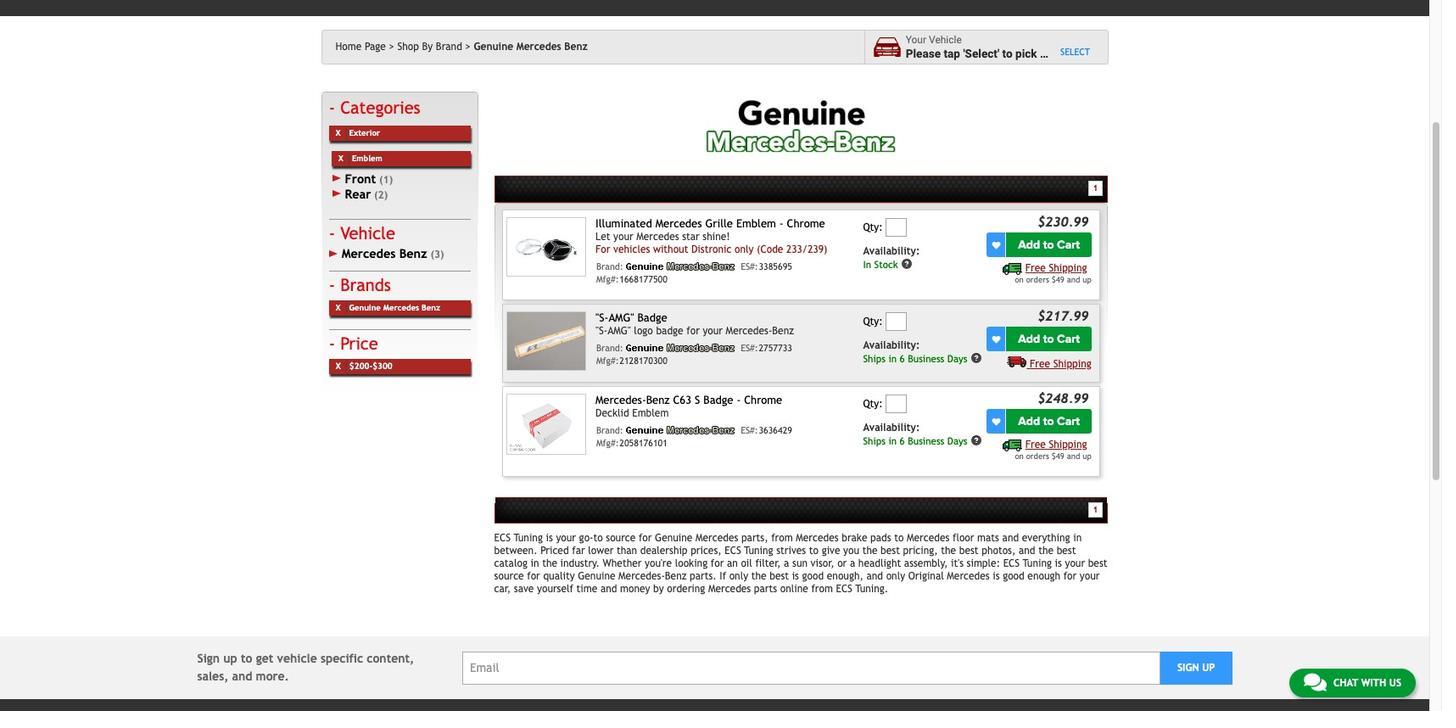 Task type: vqa. For each thing, say whether or not it's contained in the screenshot.
the left white image
no



Task type: locate. For each thing, give the bounding box(es) containing it.
shipping down $248.99
[[1049, 439, 1087, 451]]

looking
[[675, 558, 708, 570]]

1 free shipping on orders $49 and up from the top
[[1015, 262, 1092, 284]]

2 vertical spatial mercedes-
[[619, 570, 665, 582]]

mercedes-
[[726, 325, 772, 337], [596, 393, 646, 406], [619, 570, 665, 582]]

$49 for $230.99
[[1052, 275, 1065, 284]]

2 business from the top
[[908, 435, 945, 447]]

0 vertical spatial add to cart button
[[1007, 233, 1092, 257]]

emblem up 2058176101
[[632, 407, 669, 419]]

availability: for $230.99
[[863, 245, 920, 257]]

1 add to cart from the top
[[1018, 238, 1080, 252]]

free shipping image
[[1008, 356, 1027, 368]]

shop by brand
[[398, 41, 462, 53]]

chat
[[1334, 677, 1359, 689]]

your
[[614, 231, 634, 243], [703, 325, 723, 337], [556, 532, 576, 544], [1065, 558, 1085, 570], [1080, 570, 1100, 582]]

1 horizontal spatial from
[[812, 583, 833, 595]]

the down the priced
[[542, 558, 558, 570]]

days left free shipping icon
[[948, 353, 968, 365]]

add right add to wish list image
[[1018, 238, 1040, 252]]

question sign image right stock
[[901, 258, 913, 270]]

shipping for $248.99
[[1049, 439, 1087, 451]]

2 genuine mercedes benz - corporate logo image from the top
[[627, 344, 737, 352]]

only left the (code
[[735, 244, 754, 255]]

0 horizontal spatial tuning
[[514, 532, 543, 544]]

your down illuminated
[[614, 231, 634, 243]]

3636429
[[759, 425, 793, 435]]

comments image
[[1304, 672, 1327, 692]]

1 vertical spatial "s-
[[596, 325, 608, 337]]

in
[[889, 353, 897, 365], [889, 435, 897, 447], [1074, 532, 1082, 544], [531, 558, 539, 570]]

2 "s- from the top
[[596, 325, 608, 337]]

1 vertical spatial add to wish list image
[[992, 417, 1001, 426]]

Email email field
[[462, 651, 1161, 684]]

benz
[[565, 41, 588, 53], [399, 246, 427, 261], [422, 303, 440, 312], [772, 325, 794, 337], [646, 393, 670, 406], [665, 570, 687, 582]]

days for $248.99
[[948, 435, 968, 447]]

3 es#: from the top
[[741, 425, 758, 435]]

3 genuine mercedes benz - corporate logo image from the top
[[627, 426, 737, 434]]

-
[[780, 217, 784, 230], [737, 393, 741, 406]]

2 cart from the top
[[1057, 332, 1080, 346]]

1 vertical spatial 1
[[1093, 505, 1098, 514]]

1 vertical spatial free shipping on orders $49 and up
[[1015, 439, 1092, 461]]

$230.99
[[1038, 213, 1089, 229]]

0 horizontal spatial vehicle
[[340, 223, 395, 243]]

for
[[687, 325, 700, 337], [639, 532, 652, 544], [711, 558, 724, 570], [527, 570, 540, 582], [1064, 570, 1077, 582]]

0 horizontal spatial -
[[737, 393, 741, 406]]

add to cart button
[[1007, 233, 1092, 257], [1007, 327, 1092, 352], [1007, 409, 1092, 434]]

add to cart down $248.99
[[1018, 414, 1080, 429]]

1 add to cart button from the top
[[1007, 233, 1092, 257]]

1 vertical spatial tuning
[[744, 545, 774, 557]]

ecs up between.
[[494, 532, 511, 544]]

0 vertical spatial from
[[772, 532, 793, 544]]

and up $217.99
[[1067, 275, 1081, 284]]

0 vertical spatial emblem
[[352, 153, 383, 163]]

a inside your vehicle please tap 'select' to pick a vehicle
[[1040, 46, 1047, 60]]

0 vertical spatial tuning
[[514, 532, 543, 544]]

mercedes-benz c63 s badge - chrome decklid emblem
[[596, 393, 783, 419]]

0 vertical spatial ships
[[863, 353, 886, 365]]

emblem up front
[[352, 153, 383, 163]]

2 1 link from the top
[[1088, 502, 1103, 518]]

0 vertical spatial free shipping on orders $49 and up
[[1015, 262, 1092, 284]]

2 availability: from the top
[[863, 340, 920, 351]]

amg"
[[609, 311, 634, 324], [608, 325, 631, 337]]

3 add to cart from the top
[[1018, 414, 1080, 429]]

you
[[844, 545, 860, 557]]

3 add from the top
[[1018, 414, 1040, 429]]

sign up to get vehicle specific content, sales, and more.
[[197, 652, 414, 683]]

mfg#: for $230.99
[[596, 274, 619, 284]]

page
[[365, 41, 386, 53]]

1 horizontal spatial badge
[[704, 393, 734, 406]]

2 add to wish list image from the top
[[992, 417, 1001, 426]]

0 vertical spatial availability:
[[863, 245, 920, 257]]

availability: ships in 6 business days
[[863, 340, 968, 365], [863, 422, 968, 447]]

brand: for $230.99
[[596, 261, 624, 272]]

your up the priced
[[556, 532, 576, 544]]

3 mfg#: from the top
[[596, 438, 619, 448]]

genuine inside the brands x genuine mercedes benz
[[349, 303, 381, 312]]

genuine mercedes benz - corporate logo image
[[627, 262, 737, 271], [627, 344, 737, 352], [627, 426, 737, 434]]

a
[[1040, 46, 1047, 60], [784, 558, 790, 570], [850, 558, 856, 570]]

0 vertical spatial brand:
[[596, 261, 624, 272]]

free shipping
[[1030, 358, 1092, 370]]

1 horizontal spatial good
[[1003, 570, 1025, 582]]

"s-
[[596, 311, 609, 324], [596, 325, 608, 337]]

and down the everything
[[1019, 545, 1036, 557]]

chrome up 3636429
[[744, 393, 783, 406]]

benz inside "s-amg" badge "s-amg" logo badge for your mercedes-benz
[[772, 325, 794, 337]]

1 "s- from the top
[[596, 311, 609, 324]]

far
[[572, 545, 585, 557]]

2 good from the left
[[1003, 570, 1025, 582]]

benz inside ecs tuning is your go-to source for genuine mercedes parts, from mercedes brake pads to mercedes floor mats and everything in between. priced far lower than dealership prices, ecs tuning strives to give you the best pricing, the best photos, and the best catalog in the industry. whether you're looking for an oil filter, a sun visor, or a headlight assembly, it's simple: ecs tuning is your best source for quality genuine mercedes-benz parts. if only the best is good enough, and only original mercedes is good enough for your car, save yourself time and money by ordering mercedes parts online from ecs tuning.
[[665, 570, 687, 582]]

1 vertical spatial vehicle
[[277, 652, 317, 665]]

2128170300
[[620, 356, 668, 366]]

genuine down brands
[[349, 303, 381, 312]]

availability:
[[863, 245, 920, 257], [863, 340, 920, 351], [863, 422, 920, 434]]

free shipping image for $230.99
[[1003, 263, 1023, 275]]

parts.
[[690, 570, 717, 582]]

orders down $248.99
[[1027, 452, 1050, 461]]

mercedes
[[517, 41, 562, 53], [656, 217, 702, 230], [637, 231, 679, 243], [342, 246, 396, 261], [383, 303, 419, 312], [696, 532, 738, 544], [796, 532, 839, 544], [907, 532, 950, 544], [947, 570, 990, 582], [708, 583, 751, 595]]

by
[[422, 41, 433, 53]]

vehicle right pick
[[1049, 46, 1086, 60]]

question sign image for $230.99
[[901, 258, 913, 270]]

cart for $217.99
[[1057, 332, 1080, 346]]

free up $217.99
[[1026, 262, 1046, 274]]

2 vertical spatial availability:
[[863, 422, 920, 434]]

2 add from the top
[[1018, 332, 1040, 346]]

good down photos,
[[1003, 570, 1025, 582]]

$200-
[[349, 361, 373, 370]]

$49
[[1052, 275, 1065, 284], [1052, 452, 1065, 461]]

vehicle
[[929, 34, 962, 46], [340, 223, 395, 243]]

add to cart button for $230.99
[[1007, 233, 1092, 257]]

2 vertical spatial add to cart button
[[1007, 409, 1092, 434]]

categories
[[340, 97, 421, 117]]

add up free shipping icon
[[1018, 332, 1040, 346]]

2 horizontal spatial emblem
[[736, 217, 776, 230]]

orders
[[1027, 275, 1050, 284], [1027, 452, 1050, 461]]

2 availability: ships in 6 business days from the top
[[863, 422, 968, 447]]

ecs
[[494, 532, 511, 544], [725, 545, 741, 557], [1004, 558, 1020, 570], [836, 583, 853, 595]]

add to cart for $248.99
[[1018, 414, 1080, 429]]

x inside the brands x genuine mercedes benz
[[336, 303, 341, 312]]

2 6 from the top
[[900, 435, 905, 447]]

brand: down decklid
[[596, 425, 624, 435]]

is up enough
[[1055, 558, 1062, 570]]

question sign image
[[901, 258, 913, 270], [971, 352, 983, 364]]

mfg#: down decklid
[[596, 438, 619, 448]]

2 qty: from the top
[[863, 316, 883, 327]]

1 genuine mercedes benz - corporate logo image from the top
[[627, 262, 737, 271]]

add to cart button down $230.99 at the top right of page
[[1007, 233, 1092, 257]]

ecs up an
[[725, 545, 741, 557]]

exterior
[[349, 128, 380, 137]]

1 vertical spatial ships
[[863, 435, 886, 447]]

"s-amg" badge "s-amg" logo badge for your mercedes-benz
[[596, 311, 794, 337]]

2 add to cart from the top
[[1018, 332, 1080, 346]]

1 brand: from the top
[[596, 261, 624, 272]]

es#: left '3385695'
[[741, 261, 758, 272]]

0 horizontal spatial emblem
[[352, 153, 383, 163]]

qty: for $217.99
[[863, 316, 883, 327]]

free shipping image
[[1003, 263, 1023, 275], [1003, 440, 1023, 451]]

2 vertical spatial genuine mercedes benz - corporate logo image
[[627, 426, 737, 434]]

1 vertical spatial free shipping image
[[1003, 440, 1023, 451]]

add to cart down $230.99 at the top right of page
[[1018, 238, 1080, 252]]

0 horizontal spatial vehicle
[[277, 652, 317, 665]]

0 vertical spatial 1
[[1093, 183, 1098, 193]]

mfg#: down for
[[596, 274, 619, 284]]

genuine mercedes benz
[[474, 41, 588, 53]]

brand: for $217.99
[[596, 343, 624, 353]]

the down the everything
[[1039, 545, 1054, 557]]

simple:
[[967, 558, 1000, 570]]

0 vertical spatial badge
[[638, 311, 668, 324]]

1 vertical spatial source
[[494, 570, 524, 582]]

free right free shipping icon
[[1030, 358, 1051, 370]]

1 vertical spatial es#:
[[741, 343, 758, 353]]

2 ships from the top
[[863, 435, 886, 447]]

grille
[[706, 217, 733, 230]]

1 vertical spatial -
[[737, 393, 741, 406]]

cart down $248.99
[[1057, 414, 1080, 429]]

1 vertical spatial $49
[[1052, 452, 1065, 461]]

1 horizontal spatial chrome
[[787, 217, 825, 230]]

1 add to wish list image from the top
[[992, 335, 1001, 343]]

2 mfg#: from the top
[[596, 356, 619, 366]]

orders for $230.99
[[1027, 275, 1050, 284]]

brand:
[[596, 261, 624, 272], [596, 343, 624, 353], [596, 425, 624, 435]]

source up than
[[606, 532, 636, 544]]

1
[[1093, 183, 1098, 193], [1093, 505, 1098, 514]]

question sign image left free shipping icon
[[971, 352, 983, 364]]

please
[[906, 46, 941, 60]]

availability: for $217.99
[[863, 340, 920, 351]]

up
[[1083, 275, 1092, 284], [1083, 452, 1092, 461], [223, 652, 237, 665], [1203, 662, 1215, 674]]

es#: for $248.99
[[741, 425, 758, 435]]

3 qty: from the top
[[863, 398, 883, 410]]

mercedes- up 2757733
[[726, 325, 772, 337]]

add down $248.99
[[1018, 414, 1040, 429]]

1 $49 from the top
[[1052, 275, 1065, 284]]

business
[[908, 353, 945, 365], [908, 435, 945, 447]]

2 vertical spatial es#:
[[741, 425, 758, 435]]

2 free shipping image from the top
[[1003, 440, 1023, 451]]

1 horizontal spatial emblem
[[632, 407, 669, 419]]

illuminated mercedes grille emblem - chrome link
[[596, 217, 825, 230]]

2 vertical spatial add to cart
[[1018, 414, 1080, 429]]

sales,
[[197, 670, 229, 683]]

1 vertical spatial mfg#:
[[596, 356, 619, 366]]

1 horizontal spatial source
[[606, 532, 636, 544]]

sign for sign up
[[1178, 662, 1199, 674]]

2757733
[[759, 343, 793, 353]]

1 cart from the top
[[1057, 238, 1080, 252]]

3 availability: from the top
[[863, 422, 920, 434]]

1 orders from the top
[[1027, 275, 1050, 284]]

1 availability: from the top
[[863, 245, 920, 257]]

x down brands
[[336, 303, 341, 312]]

mfg#: inside es#: 3385695 mfg#: 1668177500
[[596, 274, 619, 284]]

None text field
[[886, 312, 907, 331]]

es#: left 3636429
[[741, 425, 758, 435]]

es#: inside es#: 3385695 mfg#: 1668177500
[[741, 261, 758, 272]]

1 es#: from the top
[[741, 261, 758, 272]]

1 vertical spatial add to cart button
[[1007, 327, 1092, 352]]

$49 for $248.99
[[1052, 452, 1065, 461]]

3 brand: from the top
[[596, 425, 624, 435]]

mfg#: left 2128170300
[[596, 356, 619, 366]]

decklid
[[596, 407, 629, 419]]

brand: for $248.99
[[596, 425, 624, 435]]

2 vertical spatial brand:
[[596, 425, 624, 435]]

0 vertical spatial genuine mercedes benz - corporate logo image
[[627, 262, 737, 271]]

whether
[[603, 558, 642, 570]]

add to wish list image
[[992, 335, 1001, 343], [992, 417, 1001, 426]]

1 vertical spatial 1 link
[[1088, 502, 1103, 518]]

availability: for $248.99
[[863, 422, 920, 434]]

es#3385695 - 1668177500 - illuminated mercedes grille emblem - chrome - let your mercedes star shine! - genuine mercedes benz - mercedes benz image
[[507, 217, 586, 277]]

brand: down for
[[596, 261, 624, 272]]

you're
[[645, 558, 672, 570]]

3 cart from the top
[[1057, 414, 1080, 429]]

2 days from the top
[[948, 435, 968, 447]]

free for $230.99
[[1026, 262, 1046, 274]]

genuine mercedes benz - corporate logo image down without
[[627, 262, 737, 271]]

x down the x exterior
[[339, 153, 344, 163]]

es#: inside es#: 2757733 mfg#: 2128170300
[[741, 343, 758, 353]]

sign inside sign up to get vehicle specific content, sales, and more.
[[197, 652, 220, 665]]

amg" up logo
[[609, 311, 634, 324]]

2 orders from the top
[[1027, 452, 1050, 461]]

source down catalog
[[494, 570, 524, 582]]

qty: for $230.99
[[863, 221, 883, 233]]

from down visor,
[[812, 583, 833, 595]]

2 vertical spatial free
[[1026, 439, 1046, 451]]

1 vertical spatial 6
[[900, 435, 905, 447]]

brands x genuine mercedes benz
[[336, 275, 440, 312]]

2 vertical spatial emblem
[[632, 407, 669, 419]]

add to cart button down $248.99
[[1007, 409, 1092, 434]]

1 for first 1 link from the bottom
[[1093, 505, 1098, 514]]

es#: inside es#: 3636429 mfg#: 2058176101
[[741, 425, 758, 435]]

1 vertical spatial question sign image
[[971, 352, 983, 364]]

1 on from the top
[[1015, 275, 1024, 284]]

1 days from the top
[[948, 353, 968, 365]]

1 1 link from the top
[[1088, 181, 1103, 196]]

6
[[900, 353, 905, 365], [900, 435, 905, 447]]

tuning up between.
[[514, 532, 543, 544]]

your inside "s-amg" badge "s-amg" logo badge for your mercedes-benz
[[703, 325, 723, 337]]

es#:
[[741, 261, 758, 272], [741, 343, 758, 353], [741, 425, 758, 435]]

and
[[1067, 275, 1081, 284], [1067, 452, 1081, 461], [1003, 532, 1019, 544], [1019, 545, 1036, 557], [867, 570, 883, 582], [601, 583, 617, 595], [232, 670, 252, 683]]

mfg#: for $217.99
[[596, 356, 619, 366]]

2 1 from the top
[[1093, 505, 1098, 514]]

a left sun
[[784, 558, 790, 570]]

add for $230.99
[[1018, 238, 1040, 252]]

to inside sign up to get vehicle specific content, sales, and more.
[[241, 652, 252, 665]]

tuning down parts,
[[744, 545, 774, 557]]

or
[[838, 558, 847, 570]]

2 on from the top
[[1015, 452, 1024, 461]]

- inside mercedes-benz c63 s badge - chrome decklid emblem
[[737, 393, 741, 406]]

1 horizontal spatial question sign image
[[971, 352, 983, 364]]

mercedes- up money on the left of the page
[[619, 570, 665, 582]]

to left get
[[241, 652, 252, 665]]

brand
[[436, 41, 462, 53]]

genuine mercedes benz - corporate logo image down badge
[[627, 344, 737, 352]]

chrome inside illuminated mercedes grille emblem - chrome let your mercedes star shine! for vehicles without distronic only (code 233/239)
[[787, 217, 825, 230]]

for up save
[[527, 570, 540, 582]]

0 horizontal spatial from
[[772, 532, 793, 544]]

a right or
[[850, 558, 856, 570]]

orders up $217.99
[[1027, 275, 1050, 284]]

0 vertical spatial mercedes-
[[726, 325, 772, 337]]

2 add to cart button from the top
[[1007, 327, 1092, 352]]

from up the strives
[[772, 532, 793, 544]]

1 free shipping image from the top
[[1003, 263, 1023, 275]]

to down $230.99 at the top right of page
[[1044, 238, 1054, 252]]

0 vertical spatial $49
[[1052, 275, 1065, 284]]

2 es#: from the top
[[741, 343, 758, 353]]

to up free shipping
[[1044, 332, 1054, 346]]

genuine mercedes benz - corporate logo image for $248.99
[[627, 426, 737, 434]]

for inside "s-amg" badge "s-amg" logo badge for your mercedes-benz
[[687, 325, 700, 337]]

price x $200-$300
[[336, 333, 393, 370]]

2 free shipping on orders $49 and up from the top
[[1015, 439, 1092, 461]]

0 horizontal spatial good
[[802, 570, 824, 582]]

1 availability: ships in 6 business days from the top
[[863, 340, 968, 365]]

free shipping on orders $49 and up for $230.99
[[1015, 262, 1092, 284]]

your right enough
[[1080, 570, 1100, 582]]

your up es#: 2757733 mfg#: 2128170300
[[703, 325, 723, 337]]

0 vertical spatial 1 link
[[1088, 181, 1103, 196]]

es#: left 2757733
[[741, 343, 758, 353]]

1 vertical spatial add to cart
[[1018, 332, 1080, 346]]

1 vertical spatial vehicle
[[340, 223, 395, 243]]

es#: for $217.99
[[741, 343, 758, 353]]

0 vertical spatial qty:
[[863, 221, 883, 233]]

1 horizontal spatial sign
[[1178, 662, 1199, 674]]

tuning.
[[856, 583, 889, 595]]

0 vertical spatial -
[[780, 217, 784, 230]]

1 vertical spatial availability: ships in 6 business days
[[863, 422, 968, 447]]

mercedes- up decklid
[[596, 393, 646, 406]]

1 qty: from the top
[[863, 221, 883, 233]]

$49 down $248.99
[[1052, 452, 1065, 461]]

chrome
[[787, 217, 825, 230], [744, 393, 783, 406]]

$49 up $217.99
[[1052, 275, 1065, 284]]

vehicle up 'tap' on the top
[[929, 34, 962, 46]]

enough,
[[827, 570, 864, 582]]

- up the (code
[[780, 217, 784, 230]]

free shipping on orders $49 and up down $248.99
[[1015, 439, 1092, 461]]

brand: up 2128170300
[[596, 343, 624, 353]]

mfg#: inside es#: 2757733 mfg#: 2128170300
[[596, 356, 619, 366]]

add to cart button up free shipping
[[1007, 327, 1092, 352]]

0 vertical spatial add to cart
[[1018, 238, 1080, 252]]

priced
[[541, 545, 569, 557]]

add to cart up free shipping
[[1018, 332, 1080, 346]]

1 mfg#: from the top
[[596, 274, 619, 284]]

badge right s on the left bottom
[[704, 393, 734, 406]]

mfg#: inside es#: 3636429 mfg#: 2058176101
[[596, 438, 619, 448]]

1 vertical spatial chrome
[[744, 393, 783, 406]]

'select'
[[963, 46, 1000, 60]]

0 vertical spatial shipping
[[1049, 262, 1087, 274]]

1 vertical spatial cart
[[1057, 332, 1080, 346]]

photos,
[[982, 545, 1016, 557]]

mercedes- inside ecs tuning is your go-to source for genuine mercedes parts, from mercedes brake pads to mercedes floor mats and everything in between. priced far lower than dealership prices, ecs tuning strives to give you the best pricing, the best photos, and the best catalog in the industry. whether you're looking for an oil filter, a sun visor, or a headlight assembly, it's simple: ecs tuning is your best source for quality genuine mercedes-benz parts. if only the best is good enough, and only original mercedes is good enough for your car, save yourself time and money by ordering mercedes parts online from ecs tuning.
[[619, 570, 665, 582]]

0 vertical spatial vehicle
[[929, 34, 962, 46]]

ecs down photos,
[[1004, 558, 1020, 570]]

0 vertical spatial free shipping image
[[1003, 263, 1023, 275]]

add to cart
[[1018, 238, 1080, 252], [1018, 332, 1080, 346], [1018, 414, 1080, 429]]

None text field
[[886, 218, 907, 237], [886, 394, 907, 413], [886, 218, 907, 237], [886, 394, 907, 413]]

1 vertical spatial qty:
[[863, 316, 883, 327]]

1 6 from the top
[[900, 353, 905, 365]]

6 for $217.99
[[900, 353, 905, 365]]

1 vertical spatial add
[[1018, 332, 1040, 346]]

give
[[822, 545, 841, 557]]

2 $49 from the top
[[1052, 452, 1065, 461]]

1 1 from the top
[[1093, 183, 1098, 193]]

good down visor,
[[802, 570, 824, 582]]

0 vertical spatial chrome
[[787, 217, 825, 230]]

2 vertical spatial qty:
[[863, 398, 883, 410]]

your down the everything
[[1065, 558, 1085, 570]]

1 vertical spatial genuine mercedes benz - corporate logo image
[[627, 344, 737, 352]]

0 vertical spatial question sign image
[[901, 258, 913, 270]]

0 horizontal spatial sign
[[197, 652, 220, 665]]

1 for 2nd 1 link from the bottom of the page
[[1093, 183, 1098, 193]]

your
[[906, 34, 927, 46]]

1 ships from the top
[[863, 353, 886, 365]]

front
[[345, 171, 376, 186]]

a right pick
[[1040, 46, 1047, 60]]

days
[[948, 353, 968, 365], [948, 435, 968, 447]]

for right badge
[[687, 325, 700, 337]]

0 vertical spatial orders
[[1027, 275, 1050, 284]]

0 horizontal spatial question sign image
[[901, 258, 913, 270]]

1 horizontal spatial -
[[780, 217, 784, 230]]

1 horizontal spatial tuning
[[744, 545, 774, 557]]

0 horizontal spatial badge
[[638, 311, 668, 324]]

0 vertical spatial business
[[908, 353, 945, 365]]

specific
[[321, 652, 363, 665]]

tuning up enough
[[1023, 558, 1052, 570]]

vehicle
[[1049, 46, 1086, 60], [277, 652, 317, 665]]

chrome up 233/239) on the top right
[[787, 217, 825, 230]]

0 vertical spatial free
[[1026, 262, 1046, 274]]

and right "sales,"
[[232, 670, 252, 683]]

free shipping on orders $49 and up up $217.99
[[1015, 262, 1092, 284]]

sign
[[197, 652, 220, 665], [1178, 662, 1199, 674]]

2 horizontal spatial tuning
[[1023, 558, 1052, 570]]

3 add to cart button from the top
[[1007, 409, 1092, 434]]

- right s on the left bottom
[[737, 393, 741, 406]]

1 vertical spatial orders
[[1027, 452, 1050, 461]]

2 vertical spatial add
[[1018, 414, 1040, 429]]

vehicle inside your vehicle please tap 'select' to pick a vehicle
[[929, 34, 962, 46]]

1 vertical spatial free
[[1030, 358, 1051, 370]]

0 vertical spatial availability: ships in 6 business days
[[863, 340, 968, 365]]

to left pick
[[1003, 46, 1013, 60]]

days left question sign image
[[948, 435, 968, 447]]

es#: 3385695 mfg#: 1668177500
[[596, 261, 793, 284]]

add for $248.99
[[1018, 414, 1040, 429]]

x left "$200-"
[[336, 361, 341, 370]]

2 vertical spatial tuning
[[1023, 558, 1052, 570]]

1 vertical spatial badge
[[704, 393, 734, 406]]

1 vertical spatial emblem
[[736, 217, 776, 230]]

1 add from the top
[[1018, 238, 1040, 252]]

0 vertical spatial add
[[1018, 238, 1040, 252]]

shop
[[398, 41, 419, 53]]

1 horizontal spatial vehicle
[[1049, 46, 1086, 60]]

1 business from the top
[[908, 353, 945, 365]]

0 vertical spatial add to wish list image
[[992, 335, 1001, 343]]

1 horizontal spatial vehicle
[[929, 34, 962, 46]]

shipping for $230.99
[[1049, 262, 1087, 274]]

sign inside button
[[1178, 662, 1199, 674]]

1 vertical spatial availability:
[[863, 340, 920, 351]]

1 vertical spatial business
[[908, 435, 945, 447]]

vehicle mercedes benz (3)
[[340, 223, 444, 261]]

2 brand: from the top
[[596, 343, 624, 353]]

2 vertical spatial mfg#:
[[596, 438, 619, 448]]

badge up logo
[[638, 311, 668, 324]]



Task type: describe. For each thing, give the bounding box(es) containing it.
assembly,
[[904, 558, 948, 570]]

mats
[[978, 532, 1000, 544]]

dealership
[[640, 545, 688, 557]]

up inside button
[[1203, 662, 1215, 674]]

floor
[[953, 532, 975, 544]]

add to cart button for $248.99
[[1007, 409, 1092, 434]]

add to cart for $217.99
[[1018, 332, 1080, 346]]

distronic
[[692, 244, 732, 255]]

prices,
[[691, 545, 722, 557]]

cart for $230.99
[[1057, 238, 1080, 252]]

and up tuning.
[[867, 570, 883, 582]]

badge inside mercedes-benz c63 s badge - chrome decklid emblem
[[704, 393, 734, 406]]

badge inside "s-amg" badge "s-amg" logo badge for your mercedes-benz
[[638, 311, 668, 324]]

genuine up dealership
[[655, 532, 693, 544]]

days for $217.99
[[948, 353, 968, 365]]

business for $248.99
[[908, 435, 945, 447]]

and up photos,
[[1003, 532, 1019, 544]]

oil
[[741, 558, 753, 570]]

chat with us
[[1334, 677, 1402, 689]]

ecs down enough,
[[836, 583, 853, 595]]

parts,
[[742, 532, 768, 544]]

pricing,
[[903, 545, 938, 557]]

mfg#: for $248.99
[[596, 438, 619, 448]]

without
[[653, 244, 689, 255]]

yourself
[[537, 583, 574, 595]]

c63
[[673, 393, 692, 406]]

(3)
[[431, 249, 444, 261]]

rear
[[345, 187, 371, 201]]

1668177500
[[620, 274, 668, 284]]

visor,
[[811, 558, 835, 570]]

is up the priced
[[546, 532, 553, 544]]

to down $248.99
[[1044, 414, 1054, 429]]

is down simple: on the bottom of the page
[[993, 570, 1000, 582]]

add to wish list image
[[992, 241, 1001, 249]]

select link
[[1061, 46, 1090, 58]]

free shipping image for $248.99
[[1003, 440, 1023, 451]]

"s-amg" badge link
[[596, 311, 668, 324]]

business for $217.99
[[908, 353, 945, 365]]

add to wish list image for $217.99
[[992, 335, 1001, 343]]

only down an
[[729, 570, 749, 582]]

x inside price x $200-$300
[[336, 361, 341, 370]]

ordering
[[667, 583, 705, 595]]

0 vertical spatial amg"
[[609, 311, 634, 324]]

1 vertical spatial amg"
[[608, 325, 631, 337]]

es#: 2757733 mfg#: 2128170300
[[596, 343, 793, 366]]

$300
[[373, 361, 393, 370]]

shop by brand link
[[398, 41, 471, 53]]

for up if
[[711, 558, 724, 570]]

logo
[[634, 325, 653, 337]]

brands
[[340, 275, 391, 294]]

only inside illuminated mercedes grille emblem - chrome let your mercedes star shine! for vehicles without distronic only (code 233/239)
[[735, 244, 754, 255]]

sign up
[[1178, 662, 1215, 674]]

catalog
[[494, 558, 528, 570]]

x left exterior
[[336, 128, 341, 137]]

for up dealership
[[639, 532, 652, 544]]

get
[[256, 652, 274, 665]]

2058176101
[[620, 438, 668, 448]]

mercedes inside vehicle mercedes benz (3)
[[342, 246, 396, 261]]

availability: ships in 6 business days for $217.99
[[863, 340, 968, 365]]

everything
[[1022, 532, 1071, 544]]

with
[[1362, 677, 1387, 689]]

0 horizontal spatial a
[[784, 558, 790, 570]]

star
[[682, 231, 700, 243]]

car,
[[494, 583, 511, 595]]

home
[[336, 41, 362, 53]]

by
[[653, 583, 664, 595]]

genuine mercedes benz - corporate logo image for $217.99
[[627, 344, 737, 352]]

free shipping on orders $49 and up for $248.99
[[1015, 439, 1092, 461]]

qty: for $248.99
[[863, 398, 883, 410]]

emblem inside x emblem front (1) rear (2)
[[352, 153, 383, 163]]

vehicle inside vehicle mercedes benz (3)
[[340, 223, 395, 243]]

and right time
[[601, 583, 617, 595]]

the up it's
[[941, 545, 956, 557]]

headlight
[[859, 558, 901, 570]]

chrome inside mercedes-benz c63 s badge - chrome decklid emblem
[[744, 393, 783, 406]]

on for $230.99
[[1015, 275, 1024, 284]]

only down "headlight"
[[886, 570, 906, 582]]

genuine up time
[[578, 570, 616, 582]]

ships for $217.99
[[863, 353, 886, 365]]

chat with us link
[[1290, 669, 1416, 698]]

filter,
[[756, 558, 781, 570]]

emblem inside illuminated mercedes grille emblem - chrome let your mercedes star shine! for vehicles without distronic only (code 233/239)
[[736, 217, 776, 230]]

0 vertical spatial source
[[606, 532, 636, 544]]

your inside illuminated mercedes grille emblem - chrome let your mercedes star shine! for vehicles without distronic only (code 233/239)
[[614, 231, 634, 243]]

to inside your vehicle please tap 'select' to pick a vehicle
[[1003, 46, 1013, 60]]

content,
[[367, 652, 414, 665]]

is up online
[[792, 570, 799, 582]]

and inside sign up to get vehicle specific content, sales, and more.
[[232, 670, 252, 683]]

your vehicle please tap 'select' to pick a vehicle
[[906, 34, 1086, 60]]

benz inside vehicle mercedes benz (3)
[[399, 246, 427, 261]]

1 vertical spatial shipping
[[1054, 358, 1092, 370]]

sign for sign up to get vehicle specific content, sales, and more.
[[197, 652, 220, 665]]

parts
[[754, 583, 777, 595]]

orders for $248.99
[[1027, 452, 1050, 461]]

$248.99
[[1038, 390, 1089, 405]]

cart for $248.99
[[1057, 414, 1080, 429]]

add for $217.99
[[1018, 332, 1040, 346]]

es#: for $230.99
[[741, 261, 758, 272]]

ships for $248.99
[[863, 435, 886, 447]]

money
[[620, 583, 650, 595]]

benz inside mercedes-benz c63 s badge - chrome decklid emblem
[[646, 393, 670, 406]]

x exterior
[[336, 128, 380, 137]]

0 horizontal spatial source
[[494, 570, 524, 582]]

on for $248.99
[[1015, 452, 1024, 461]]

up inside sign up to get vehicle specific content, sales, and more.
[[223, 652, 237, 665]]

online
[[780, 583, 809, 595]]

more.
[[256, 670, 289, 683]]

sign up button
[[1161, 651, 1233, 684]]

tap
[[944, 46, 961, 60]]

select
[[1061, 46, 1090, 57]]

$217.99
[[1038, 308, 1089, 323]]

home page link
[[336, 41, 394, 53]]

add to cart for $230.99
[[1018, 238, 1080, 252]]

and down $248.99
[[1067, 452, 1081, 461]]

quality
[[543, 570, 575, 582]]

vehicle inside sign up to get vehicle specific content, sales, and more.
[[277, 652, 317, 665]]

to up visor,
[[809, 545, 819, 557]]

pads
[[871, 532, 892, 544]]

add to cart button for $217.99
[[1007, 327, 1092, 352]]

availability: ships in 6 business days for $248.99
[[863, 422, 968, 447]]

x inside x emblem front (1) rear (2)
[[339, 153, 344, 163]]

the up the parts
[[752, 570, 767, 582]]

availability: in stock
[[863, 245, 920, 270]]

illuminated
[[596, 217, 652, 230]]

to right the pads
[[895, 532, 904, 544]]

(1)
[[379, 174, 393, 186]]

for right enough
[[1064, 570, 1077, 582]]

1 good from the left
[[802, 570, 824, 582]]

illuminated mercedes grille emblem - chrome let your mercedes star shine! for vehicles without distronic only (code 233/239)
[[596, 217, 828, 255]]

between.
[[494, 545, 538, 557]]

233/239)
[[787, 244, 828, 255]]

an
[[727, 558, 738, 570]]

mercedes- inside mercedes-benz c63 s badge - chrome decklid emblem
[[596, 393, 646, 406]]

mercedes-benz c63 s badge - chrome link
[[596, 393, 783, 406]]

x emblem front (1) rear (2)
[[339, 153, 393, 201]]

it's
[[951, 558, 964, 570]]

in
[[863, 259, 872, 270]]

genuine mercedes benz - corporate logo image for $230.99
[[627, 262, 737, 271]]

1 horizontal spatial a
[[850, 558, 856, 570]]

badge
[[656, 325, 684, 337]]

- inside illuminated mercedes grille emblem - chrome let your mercedes star shine! for vehicles without distronic only (code 233/239)
[[780, 217, 784, 230]]

vehicles
[[614, 244, 650, 255]]

home page
[[336, 41, 386, 53]]

free for $248.99
[[1026, 439, 1046, 451]]

add to wish list image for $248.99
[[992, 417, 1001, 426]]

brake
[[842, 532, 868, 544]]

es#: 3636429 mfg#: 2058176101
[[596, 425, 793, 448]]

mercedes inside the brands x genuine mercedes benz
[[383, 303, 419, 312]]

emblem inside mercedes-benz c63 s badge - chrome decklid emblem
[[632, 407, 669, 419]]

sun
[[793, 558, 808, 570]]

save
[[514, 583, 534, 595]]

for
[[596, 244, 611, 255]]

original
[[909, 570, 944, 582]]

es#2757733 - 2128170300 - "s-amg" badge - "s-amg" logo badge for your mercedes-benz - genuine mercedes benz - mercedes benz image
[[507, 311, 586, 371]]

the up "headlight"
[[863, 545, 878, 557]]

vehicle inside your vehicle please tap 'select' to pick a vehicle
[[1049, 46, 1086, 60]]

6 for $248.99
[[900, 435, 905, 447]]

genuine right brand
[[474, 41, 513, 53]]

question sign image for $217.99
[[971, 352, 983, 364]]

mercedes- inside "s-amg" badge "s-amg" logo badge for your mercedes-benz
[[726, 325, 772, 337]]

1 vertical spatial from
[[812, 583, 833, 595]]

if
[[720, 570, 726, 582]]

strives
[[777, 545, 806, 557]]

(code
[[757, 244, 784, 255]]

benz inside the brands x genuine mercedes benz
[[422, 303, 440, 312]]

ecs tuning is your go-to source for genuine mercedes parts, from mercedes brake pads to mercedes floor mats and everything in between. priced far lower than dealership prices, ecs tuning strives to give you the best pricing, the best photos, and the best catalog in the industry. whether you're looking for an oil filter, a sun visor, or a headlight assembly, it's simple: ecs tuning is your best source for quality genuine mercedes-benz parts. if only the best is good enough, and only original mercedes is good enough for your car, save yourself time and money by ordering mercedes parts online from ecs tuning.
[[494, 532, 1108, 595]]

s
[[695, 393, 700, 406]]

go-
[[579, 532, 594, 544]]

to up lower
[[594, 532, 603, 544]]

(2)
[[374, 189, 388, 201]]

question sign image
[[971, 435, 983, 446]]



